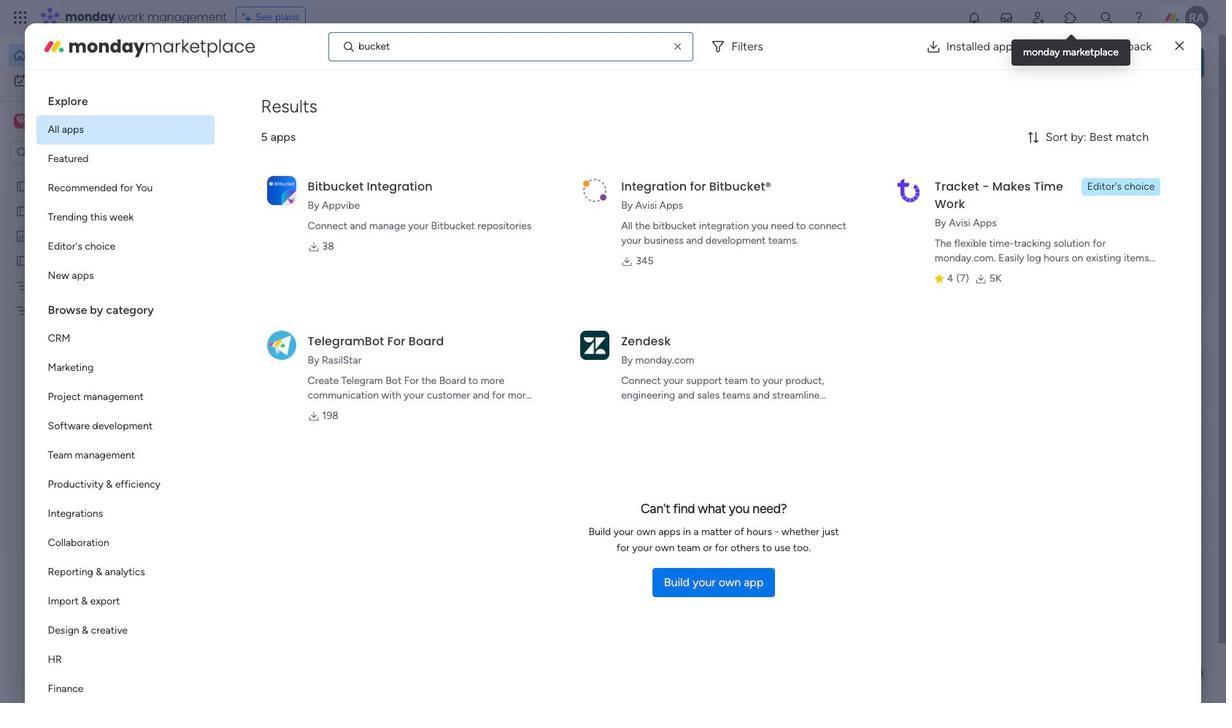 Task type: describe. For each thing, give the bounding box(es) containing it.
0 horizontal spatial monday marketplace image
[[42, 35, 65, 58]]

invite members image
[[1032, 10, 1047, 25]]

1 heading from the top
[[36, 82, 214, 115]]

public board image
[[15, 253, 29, 267]]

Search in workspace field
[[31, 144, 122, 161]]

notifications image
[[968, 10, 982, 25]]

1 workspace image from the left
[[14, 113, 28, 129]]

public dashboard image
[[15, 229, 29, 242]]

contact sales element
[[986, 489, 1205, 547]]

update feed image
[[1000, 10, 1014, 25]]

help image
[[1132, 10, 1147, 25]]



Task type: vqa. For each thing, say whether or not it's contained in the screenshot.
second Heading from the bottom of the page
yes



Task type: locate. For each thing, give the bounding box(es) containing it.
see plans image
[[242, 9, 255, 26]]

select product image
[[13, 10, 28, 25]]

1 public board image from the top
[[15, 179, 29, 193]]

quick search results list box
[[226, 137, 951, 509]]

templates image image
[[999, 110, 1192, 211]]

0 vertical spatial heading
[[36, 82, 214, 115]]

public board image
[[15, 179, 29, 193], [15, 204, 29, 218]]

help center element
[[986, 419, 1205, 477]]

1 vertical spatial heading
[[36, 291, 214, 324]]

1 horizontal spatial monday marketplace image
[[1064, 10, 1079, 25]]

v2 bolt switch image
[[1112, 54, 1120, 70]]

search everything image
[[1100, 10, 1115, 25]]

app logo image
[[267, 176, 296, 205], [581, 176, 610, 205], [895, 176, 924, 205], [267, 331, 296, 360], [581, 331, 610, 360]]

list box
[[36, 82, 214, 703], [0, 171, 186, 520]]

workspace selection element
[[14, 112, 122, 131]]

v2 user feedback image
[[998, 54, 1009, 71]]

workspace image
[[14, 113, 28, 129], [16, 113, 26, 129]]

option
[[9, 44, 177, 67], [9, 69, 177, 92], [36, 115, 214, 145], [36, 145, 214, 174], [0, 173, 186, 176], [36, 174, 214, 203], [36, 203, 214, 232], [36, 232, 214, 261], [36, 261, 214, 291], [36, 324, 214, 353], [36, 353, 214, 383], [36, 383, 214, 412], [36, 412, 214, 441], [36, 441, 214, 470], [36, 470, 214, 500], [36, 500, 214, 529], [36, 529, 214, 558], [36, 558, 214, 587], [36, 587, 214, 616], [36, 616, 214, 646], [36, 646, 214, 675], [36, 675, 214, 703]]

1 vertical spatial public board image
[[15, 204, 29, 218]]

2 workspace image from the left
[[16, 113, 26, 129]]

dapulse x slim image
[[1176, 38, 1185, 55]]

monday marketplace image
[[1064, 10, 1079, 25], [42, 35, 65, 58]]

1 vertical spatial monday marketplace image
[[42, 35, 65, 58]]

2 heading from the top
[[36, 291, 214, 324]]

ruby anderson image
[[1186, 6, 1209, 29]]

0 vertical spatial public board image
[[15, 179, 29, 193]]

heading
[[36, 82, 214, 115], [36, 291, 214, 324]]

getting started element
[[986, 349, 1205, 407]]

2 public board image from the top
[[15, 204, 29, 218]]

0 vertical spatial monday marketplace image
[[1064, 10, 1079, 25]]



